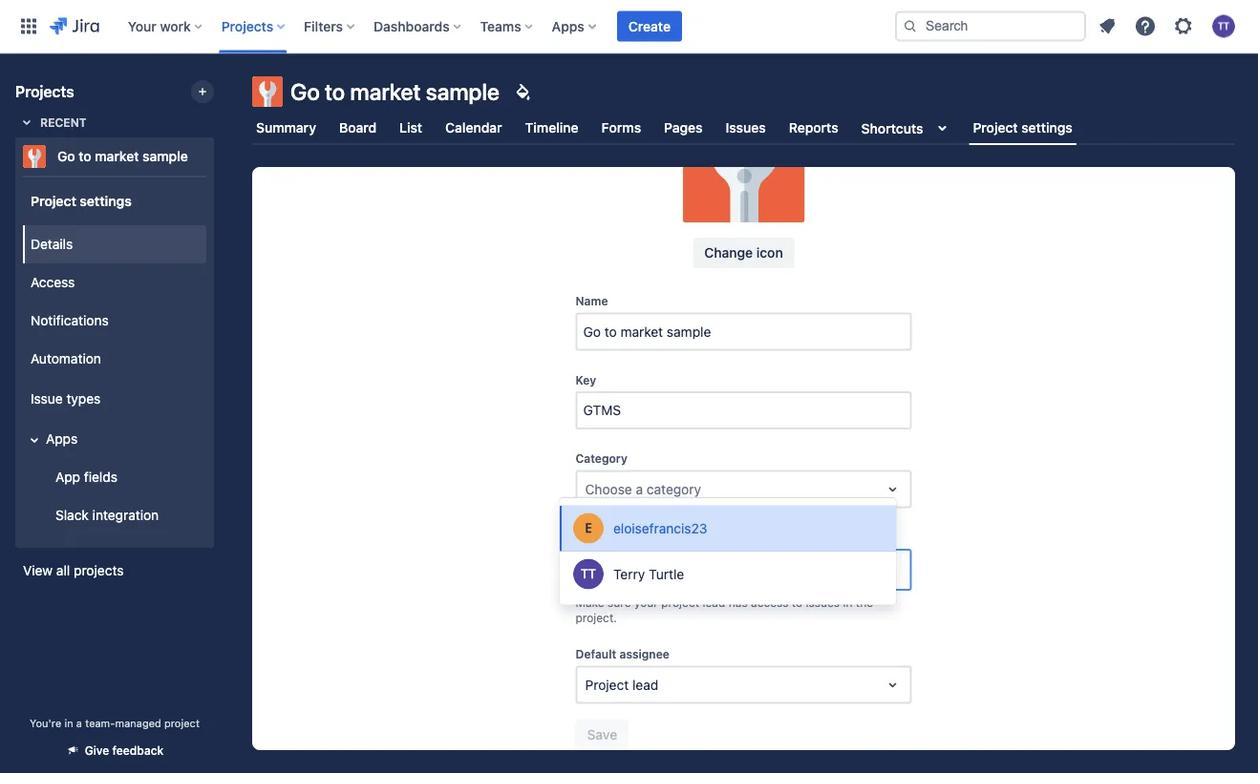 Task type: locate. For each thing, give the bounding box(es) containing it.
details link
[[23, 225, 206, 264]]

0 vertical spatial settings
[[1022, 120, 1073, 136]]

0 vertical spatial in
[[843, 597, 853, 610]]

appswitcher icon image
[[17, 15, 40, 38]]

a
[[636, 482, 643, 498], [76, 717, 82, 730]]

types
[[66, 391, 101, 407]]

1 horizontal spatial to
[[325, 78, 345, 105]]

access link
[[23, 264, 206, 302]]

projects up collapse recent projects icon
[[15, 83, 74, 101]]

set background color image
[[511, 80, 534, 103]]

project down default
[[585, 678, 629, 694]]

project right the managed
[[164, 717, 200, 730]]

1 vertical spatial go
[[57, 149, 75, 164]]

view all projects link
[[15, 554, 214, 589]]

settings image
[[1172, 15, 1195, 38]]

go to market sample up list
[[290, 78, 500, 105]]

project down turtle
[[661, 597, 699, 610]]

make
[[576, 597, 604, 610]]

terry
[[613, 567, 645, 582]]

0 vertical spatial to
[[325, 78, 345, 105]]

0 horizontal spatial projects
[[15, 83, 74, 101]]

group containing project settings
[[19, 176, 206, 546]]

sample left add to starred icon
[[142, 149, 188, 164]]

a left team- at the bottom left of page
[[76, 717, 82, 730]]

open image
[[881, 479, 904, 502], [881, 674, 904, 697]]

terry turtle image
[[573, 559, 604, 590]]

0 vertical spatial market
[[350, 78, 421, 105]]

0 vertical spatial sample
[[426, 78, 500, 105]]

details
[[31, 237, 73, 252]]

pages link
[[660, 111, 707, 145]]

1 horizontal spatial apps
[[552, 18, 585, 34]]

app fields link
[[34, 459, 206, 497]]

to
[[325, 78, 345, 105], [79, 149, 91, 164], [792, 597, 803, 610]]

1 horizontal spatial projects
[[221, 18, 273, 34]]

calendar
[[445, 120, 502, 136]]

go up summary
[[290, 78, 320, 105]]

work
[[160, 18, 191, 34]]

to up the board
[[325, 78, 345, 105]]

in right you're
[[64, 717, 73, 730]]

issues
[[806, 597, 840, 610]]

1 horizontal spatial in
[[843, 597, 853, 610]]

a right choose
[[636, 482, 643, 498]]

has
[[729, 597, 748, 610]]

projects right work
[[221, 18, 273, 34]]

add to starred image
[[208, 145, 231, 168]]

1 vertical spatial settings
[[80, 193, 132, 209]]

apps inside apps button
[[46, 431, 78, 447]]

2 horizontal spatial to
[[792, 597, 803, 610]]

jira image
[[50, 15, 99, 38], [50, 15, 99, 38]]

1 horizontal spatial project
[[661, 597, 699, 610]]

in
[[843, 597, 853, 610], [64, 717, 73, 730]]

0 vertical spatial a
[[636, 482, 643, 498]]

0 vertical spatial project lead
[[576, 532, 643, 545]]

sample up calendar
[[426, 78, 500, 105]]

you're
[[30, 717, 61, 730]]

apps right 'teams' dropdown button
[[552, 18, 585, 34]]

eloisefrancis23 image
[[573, 513, 604, 544]]

project settings
[[973, 120, 1073, 136], [31, 193, 132, 209]]

to left issues at the bottom right
[[792, 597, 803, 610]]

project
[[661, 597, 699, 610], [164, 717, 200, 730]]

board
[[339, 120, 377, 136]]

1 vertical spatial open image
[[881, 674, 904, 697]]

1 vertical spatial apps
[[46, 431, 78, 447]]

terry turtle
[[613, 567, 684, 582]]

1 vertical spatial lead
[[703, 597, 725, 610]]

tab list
[[241, 111, 1247, 145]]

0 horizontal spatial in
[[64, 717, 73, 730]]

project lead up terry
[[576, 532, 643, 545]]

filters
[[304, 18, 343, 34]]

1 vertical spatial market
[[95, 149, 139, 164]]

collapse recent projects image
[[15, 111, 38, 134]]

timeline link
[[521, 111, 582, 145]]

settings
[[1022, 120, 1073, 136], [80, 193, 132, 209]]

board link
[[335, 111, 380, 145]]

0 horizontal spatial to
[[79, 149, 91, 164]]

projects
[[221, 18, 273, 34], [15, 83, 74, 101]]

Name field
[[578, 315, 910, 350]]

0 horizontal spatial sample
[[142, 149, 188, 164]]

0 vertical spatial project settings
[[973, 120, 1073, 136]]

0 horizontal spatial a
[[76, 717, 82, 730]]

1 horizontal spatial go
[[290, 78, 320, 105]]

project settings inside tab list
[[973, 120, 1073, 136]]

0 horizontal spatial project
[[164, 717, 200, 730]]

assignee
[[620, 649, 670, 662]]

your
[[128, 18, 156, 34]]

lead
[[619, 532, 643, 545], [703, 597, 725, 610], [632, 678, 659, 694]]

project lead
[[576, 532, 643, 545], [585, 678, 659, 694]]

lead left has
[[703, 597, 725, 610]]

market
[[350, 78, 421, 105], [95, 149, 139, 164]]

0 vertical spatial apps
[[552, 18, 585, 34]]

1 vertical spatial a
[[76, 717, 82, 730]]

go to market sample down recent
[[57, 149, 188, 164]]

apps up app
[[46, 431, 78, 447]]

0 horizontal spatial settings
[[80, 193, 132, 209]]

key
[[576, 374, 596, 387]]

shortcuts
[[861, 120, 923, 136]]

slack
[[55, 508, 89, 524]]

all
[[56, 563, 70, 579]]

projects inside popup button
[[221, 18, 273, 34]]

banner
[[0, 0, 1258, 54]]

0 vertical spatial project
[[661, 597, 699, 610]]

sample
[[426, 78, 500, 105], [142, 149, 188, 164]]

project right shortcuts dropdown button
[[973, 120, 1018, 136]]

0 vertical spatial open image
[[881, 479, 904, 502]]

to down recent
[[79, 149, 91, 164]]

0 horizontal spatial project settings
[[31, 193, 132, 209]]

teams
[[480, 18, 521, 34]]

0 horizontal spatial market
[[95, 149, 139, 164]]

choose a category
[[585, 482, 701, 498]]

create project image
[[195, 84, 210, 99]]

project inside make sure your project lead has access to issues in the project.
[[661, 597, 699, 610]]

1 vertical spatial go to market sample
[[57, 149, 188, 164]]

open image for choose a category
[[881, 479, 904, 502]]

1 vertical spatial project
[[164, 717, 200, 730]]

in left the the
[[843, 597, 853, 610]]

0 vertical spatial projects
[[221, 18, 273, 34]]

market up details link
[[95, 149, 139, 164]]

go
[[290, 78, 320, 105], [57, 149, 75, 164]]

market up list
[[350, 78, 421, 105]]

2 vertical spatial to
[[792, 597, 803, 610]]

help image
[[1134, 15, 1157, 38]]

go to market sample
[[290, 78, 500, 105], [57, 149, 188, 164]]

forms
[[601, 120, 641, 136]]

search image
[[903, 19, 918, 34]]

timeline
[[525, 120, 579, 136]]

give
[[85, 745, 109, 758]]

2 open image from the top
[[881, 674, 904, 697]]

lead down assignee
[[632, 678, 659, 694]]

group
[[19, 176, 206, 546], [19, 220, 206, 541]]

notifications image
[[1096, 15, 1119, 38]]

go down recent
[[57, 149, 75, 164]]

1 horizontal spatial settings
[[1022, 120, 1073, 136]]

0 vertical spatial go to market sample
[[290, 78, 500, 105]]

2 group from the top
[[19, 220, 206, 541]]

apps
[[552, 18, 585, 34], [46, 431, 78, 447]]

1 open image from the top
[[881, 479, 904, 502]]

1 horizontal spatial project settings
[[973, 120, 1073, 136]]

1 horizontal spatial go to market sample
[[290, 78, 500, 105]]

project lead down default assignee at the bottom of the page
[[585, 678, 659, 694]]

0 vertical spatial go
[[290, 78, 320, 105]]

group containing details
[[19, 220, 206, 541]]

project.
[[576, 612, 617, 625]]

2 vertical spatial lead
[[632, 678, 659, 694]]

lead up terry
[[619, 532, 643, 545]]

Default assignee text field
[[585, 676, 589, 695]]

1 group from the top
[[19, 176, 206, 546]]

0 horizontal spatial go to market sample
[[57, 149, 188, 164]]

0 horizontal spatial apps
[[46, 431, 78, 447]]

Search field
[[895, 11, 1086, 42]]

access
[[751, 597, 789, 610]]

Category text field
[[585, 481, 589, 500]]

project up details
[[31, 193, 76, 209]]

integration
[[92, 508, 159, 524]]



Task type: describe. For each thing, give the bounding box(es) containing it.
your
[[634, 597, 658, 610]]

expand image
[[23, 429, 46, 452]]

access
[[31, 275, 75, 291]]

slack integration
[[55, 508, 159, 524]]

apps button
[[23, 420, 206, 459]]

project up terry turtle icon
[[576, 532, 616, 545]]

reports link
[[785, 111, 842, 145]]

go to market sample link
[[15, 138, 206, 176]]

tab list containing project settings
[[241, 111, 1247, 145]]

apps inside apps dropdown button
[[552, 18, 585, 34]]

app
[[55, 470, 80, 485]]

1 horizontal spatial sample
[[426, 78, 500, 105]]

1 vertical spatial project lead
[[585, 678, 659, 694]]

summary link
[[252, 111, 320, 145]]

to inside make sure your project lead has access to issues in the project.
[[792, 597, 803, 610]]

default
[[576, 649, 616, 662]]

filters button
[[298, 11, 362, 42]]

go to market sample inside go to market sample link
[[57, 149, 188, 164]]

choose
[[585, 482, 632, 498]]

category
[[576, 453, 628, 466]]

1 horizontal spatial a
[[636, 482, 643, 498]]

teams button
[[474, 11, 540, 42]]

change icon
[[704, 246, 783, 261]]

change icon button
[[693, 238, 795, 269]]

team-
[[85, 717, 115, 730]]

apps button
[[546, 11, 604, 42]]

calendar link
[[442, 111, 506, 145]]

view all projects
[[23, 563, 124, 579]]

0 vertical spatial lead
[[619, 532, 643, 545]]

create
[[628, 18, 671, 34]]

your profile and settings image
[[1212, 15, 1235, 38]]

recent
[[40, 116, 86, 129]]

projects
[[74, 563, 124, 579]]

feedback
[[112, 745, 164, 758]]

app fields
[[55, 470, 117, 485]]

sure
[[608, 597, 631, 610]]

issue types link
[[23, 378, 206, 420]]

you're in a team-managed project
[[30, 717, 200, 730]]

open image for project lead
[[881, 674, 904, 697]]

1 vertical spatial to
[[79, 149, 91, 164]]

issues link
[[722, 111, 770, 145]]

0 horizontal spatial go
[[57, 149, 75, 164]]

project inside tab list
[[973, 120, 1018, 136]]

your work button
[[122, 11, 210, 42]]

list
[[399, 120, 422, 136]]

dashboards button
[[368, 11, 469, 42]]

issue
[[31, 391, 63, 407]]

slack integration link
[[34, 497, 206, 535]]

banner containing your work
[[0, 0, 1258, 54]]

give feedback
[[85, 745, 164, 758]]

1 vertical spatial sample
[[142, 149, 188, 164]]

name
[[576, 295, 608, 309]]

issues
[[726, 120, 766, 136]]

1 vertical spatial projects
[[15, 83, 74, 101]]

your work
[[128, 18, 191, 34]]

make sure your project lead has access to issues in the project.
[[576, 597, 873, 625]]

1 vertical spatial project settings
[[31, 193, 132, 209]]

create button
[[617, 11, 682, 42]]

change
[[704, 246, 753, 261]]

managed
[[115, 717, 161, 730]]

projects button
[[216, 11, 292, 42]]

view
[[23, 563, 53, 579]]

project avatar image
[[683, 101, 805, 223]]

1 vertical spatial in
[[64, 717, 73, 730]]

forms link
[[598, 111, 645, 145]]

lead inside make sure your project lead has access to issues in the project.
[[703, 597, 725, 610]]

automation link
[[23, 340, 206, 378]]

1 horizontal spatial market
[[350, 78, 421, 105]]

give feedback button
[[54, 736, 175, 767]]

notifications link
[[23, 302, 206, 340]]

in inside make sure your project lead has access to issues in the project.
[[843, 597, 853, 610]]

notifications
[[31, 313, 109, 329]]

shortcuts button
[[858, 111, 958, 145]]

dashboards
[[374, 18, 450, 34]]

icon
[[757, 246, 783, 261]]

turtle
[[649, 567, 684, 582]]

issue types
[[31, 391, 101, 407]]

primary element
[[11, 0, 895, 53]]

category
[[647, 482, 701, 498]]

eloisefrancis23
[[613, 521, 707, 537]]

the
[[856, 597, 873, 610]]

automation
[[31, 351, 101, 367]]

list link
[[396, 111, 426, 145]]

pages
[[664, 120, 703, 136]]

settings inside tab list
[[1022, 120, 1073, 136]]

market inside go to market sample link
[[95, 149, 139, 164]]

default assignee
[[576, 649, 670, 662]]

fields
[[84, 470, 117, 485]]

summary
[[256, 120, 316, 136]]

reports
[[789, 120, 839, 136]]

Key field
[[578, 394, 910, 428]]



Task type: vqa. For each thing, say whether or not it's contained in the screenshot.
settings
yes



